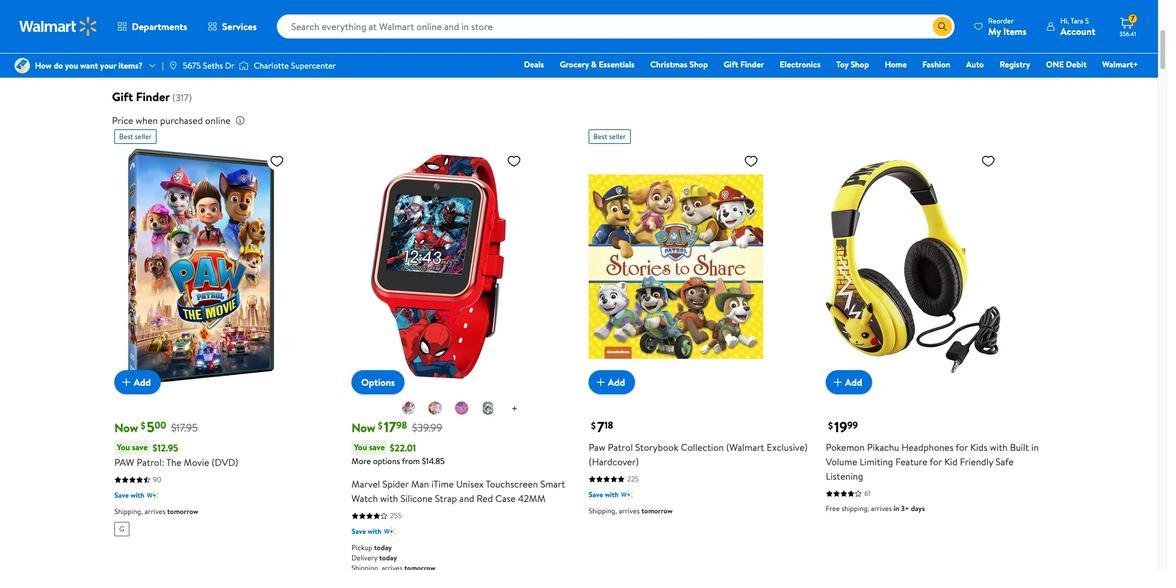 Task type: vqa. For each thing, say whether or not it's contained in the screenshot.
Smart
yes



Task type: locate. For each thing, give the bounding box(es) containing it.
0 vertical spatial finder
[[741, 58, 765, 70]]

add to favorites list, marvel spider man itime unisex touchscreen smart watch with silicone strap and red case 42mm image
[[507, 154, 522, 169]]

days
[[912, 504, 926, 514]]

2 horizontal spatial arrives
[[872, 504, 892, 514]]

best seller
[[119, 131, 152, 142], [594, 131, 626, 142]]

2 add button from the left
[[589, 371, 635, 395]]

4 $ from the left
[[829, 419, 834, 433]]

smart
[[541, 478, 566, 491]]

save for the rightmost walmart plus icon
[[352, 527, 366, 537]]

gift inside gift finder link
[[724, 58, 739, 70]]

red
[[477, 492, 493, 505]]

1 horizontal spatial now
[[352, 420, 376, 436]]

shipping, arrives tomorrow down 90
[[114, 507, 198, 517]]

0 horizontal spatial  image
[[14, 58, 30, 73]]

1 vertical spatial home
[[885, 58, 907, 70]]

by
[[939, 53, 949, 66]]

you save $12.95 paw patrol: the movie (dvd)
[[114, 441, 238, 469]]

0 vertical spatial home
[[517, 14, 539, 27]]

2 add to cart image from the left
[[594, 375, 608, 390]]

marvel spider man itime unisex touchscreen smart watch with silicone strap and red case 42mm image
[[352, 149, 526, 385]]

free shipping, arrives in 3+ days
[[826, 504, 926, 514]]

2 save from the left
[[369, 442, 385, 454]]

in right built
[[1032, 441, 1039, 454]]

0 vertical spatial for
[[956, 441, 969, 454]]

7 up $56.41 at the top of page
[[1132, 13, 1135, 24]]

$12.95
[[153, 441, 178, 455]]

save with up pickup
[[352, 527, 382, 537]]

save with down paw
[[114, 490, 144, 501]]

seller for 7
[[610, 131, 626, 142]]

shipping, arrives tomorrow
[[589, 506, 673, 516], [114, 507, 198, 517]]

save down paw
[[114, 490, 129, 501]]

christmas
[[651, 58, 688, 70]]

1 horizontal spatial in
[[1032, 441, 1039, 454]]

0 horizontal spatial best seller
[[119, 131, 152, 142]]

tomorrow
[[642, 506, 673, 516], [167, 507, 198, 517]]

add button up "99"
[[826, 371, 873, 395]]

7 up paw
[[597, 417, 605, 437]]

1 vertical spatial finder
[[136, 89, 170, 105]]

touchscreen
[[486, 478, 538, 491]]

jurassic world image
[[481, 401, 495, 416]]

0 horizontal spatial shipping, arrives tomorrow
[[114, 507, 198, 517]]

save with left walmart plus image
[[589, 490, 619, 500]]

1 add button from the left
[[114, 371, 161, 395]]

save
[[132, 442, 148, 454], [369, 442, 385, 454]]

for left kids
[[956, 441, 969, 454]]

now inside now $ 17 98 $39.99
[[352, 420, 376, 436]]

home gifts list item
[[505, 6, 570, 35]]

how do you want your items?
[[35, 60, 143, 72]]

| right by
[[954, 53, 956, 66]]

save up patrol:
[[132, 442, 148, 454]]

save with
[[589, 490, 619, 500], [114, 490, 144, 501], [352, 527, 382, 537]]

finder for gift finder
[[741, 58, 765, 70]]

$ left "18"
[[591, 419, 596, 433]]

1 horizontal spatial finder
[[741, 58, 765, 70]]

2 you from the left
[[354, 442, 367, 454]]

in-store button
[[186, 50, 251, 69]]

1 you from the left
[[117, 442, 130, 454]]

1 horizontal spatial you
[[354, 442, 367, 454]]

|
[[954, 53, 956, 66], [162, 60, 164, 72]]

beauty & self-care button
[[412, 8, 498, 33]]

all filters
[[135, 54, 168, 66]]

elephant
[[736, 14, 768, 27]]

7
[[1132, 13, 1135, 24], [597, 417, 605, 437]]

feature
[[896, 455, 928, 469]]

add up "99"
[[846, 376, 863, 389]]

you up more in the bottom left of the page
[[354, 442, 367, 454]]

from
[[402, 455, 420, 468]]

add button up "18"
[[589, 371, 635, 395]]

fashion link
[[918, 58, 956, 71]]

save left walmart plus image
[[589, 490, 604, 500]]

& right grocery
[[591, 58, 597, 70]]

1 save from the left
[[132, 442, 148, 454]]

personalized gifts list item
[[317, 6, 405, 35]]

you
[[117, 442, 130, 454], [354, 442, 367, 454]]

pokemon pikachu headphones for kids with built in volume limiting feature for kid friendly safe listening image
[[826, 149, 1001, 385]]

2 horizontal spatial save with
[[589, 490, 619, 500]]

walmart plus image
[[147, 490, 159, 502], [384, 526, 396, 538]]

save up 'options'
[[369, 442, 385, 454]]

gift for gift finder (317)
[[112, 89, 133, 105]]

 image left how
[[14, 58, 30, 73]]

services
[[222, 20, 257, 33]]

2 horizontal spatial add to cart image
[[831, 375, 846, 390]]

1 horizontal spatial shop
[[851, 58, 870, 70]]

arrives down 90
[[145, 507, 166, 517]]

2 horizontal spatial add button
[[826, 371, 873, 395]]

0 horizontal spatial you
[[117, 442, 130, 454]]

walmart+ link
[[1098, 58, 1144, 71]]

$ left 5 at the bottom left of the page
[[141, 419, 146, 433]]

0 horizontal spatial home
[[517, 14, 539, 27]]

& left music
[[640, 14, 646, 27]]

home left sort
[[885, 58, 907, 70]]

walmart plus image down 255
[[384, 526, 396, 538]]

1 horizontal spatial best seller
[[594, 131, 626, 142]]

& left self-
[[449, 14, 455, 27]]

home up deals at top left
[[517, 14, 539, 27]]

christmas shop link
[[645, 58, 714, 71]]

1 horizontal spatial gift
[[724, 58, 739, 70]]

shop right 'christmas'
[[690, 58, 708, 70]]

with up "safe"
[[990, 441, 1008, 454]]

debit
[[1067, 58, 1087, 70]]

1 horizontal spatial add
[[608, 376, 626, 389]]

1 add from the left
[[134, 376, 151, 389]]

one
[[1047, 58, 1065, 70]]

2 seller from the left
[[610, 131, 626, 142]]

charlotte supercenter
[[254, 60, 336, 72]]

0 horizontal spatial save
[[132, 442, 148, 454]]

1 best from the left
[[119, 131, 133, 142]]

grocery & essentials
[[560, 58, 635, 70]]

finder down elephant on the right top of page
[[741, 58, 765, 70]]

5
[[147, 417, 155, 437]]

| right all
[[162, 60, 164, 72]]

1 now from the left
[[114, 420, 138, 436]]

toy shop
[[837, 58, 870, 70]]

electronics
[[780, 58, 821, 70]]

personalized gifts
[[329, 14, 393, 27]]

0 horizontal spatial |
[[162, 60, 164, 72]]

18
[[605, 419, 614, 432]]

now inside now $ 5 00 $17.95
[[114, 420, 138, 436]]

1 horizontal spatial add to cart image
[[594, 375, 608, 390]]

friendly
[[961, 455, 994, 469]]

gift up price
[[112, 89, 133, 105]]

2 shop from the left
[[851, 58, 870, 70]]

shipping, arrives tomorrow down walmart plus image
[[589, 506, 673, 516]]

add to cart image up now $ 5 00 $17.95
[[119, 375, 134, 390]]

save inside "you save $22.01 more options from $14.85"
[[369, 442, 385, 454]]

best seller for 7
[[594, 131, 626, 142]]

add to cart image up "18"
[[594, 375, 608, 390]]

0 horizontal spatial gifts
[[376, 14, 393, 27]]

1 horizontal spatial  image
[[169, 61, 178, 70]]

marvel spider man itime unisex touchscreen smart watch with silicone strap and red case 42mm
[[352, 478, 566, 505]]

0 horizontal spatial now
[[114, 420, 138, 436]]

1 seller from the left
[[135, 131, 152, 142]]

home inside button
[[517, 14, 539, 27]]

1 horizontal spatial shipping,
[[589, 506, 618, 516]]

0 horizontal spatial &
[[449, 14, 455, 27]]

0 horizontal spatial save with
[[114, 490, 144, 501]]

1 horizontal spatial home
[[885, 58, 907, 70]]

$ inside now $ 17 98 $39.99
[[378, 419, 383, 433]]

add button for 7
[[589, 371, 635, 395]]

with down spider
[[381, 492, 398, 505]]

gifts right elephant on the right top of page
[[770, 14, 786, 27]]

225
[[628, 474, 639, 484]]

99
[[848, 419, 859, 432]]

options
[[361, 376, 395, 389]]

save for walmart plus image
[[589, 490, 604, 500]]

home
[[517, 14, 539, 27], [885, 58, 907, 70]]

0 horizontal spatial gift
[[112, 89, 133, 105]]

save with for left walmart plus icon
[[114, 490, 144, 501]]

$56.41
[[1121, 30, 1137, 38]]

shop for christmas shop
[[690, 58, 708, 70]]

&
[[449, 14, 455, 27], [640, 14, 646, 27], [591, 58, 597, 70]]

exclusive)
[[767, 441, 808, 454]]

arrives left "3+"
[[872, 504, 892, 514]]

with up pickup
[[368, 527, 382, 537]]

2 add from the left
[[608, 376, 626, 389]]

add to cart image up the "19"
[[831, 375, 846, 390]]

shipping, down (hardcover)
[[589, 506, 618, 516]]

today right pickup
[[374, 543, 392, 553]]

1 horizontal spatial seller
[[610, 131, 626, 142]]

add to favorites list, pokemon pikachu headphones for kids with built in volume limiting feature for kid friendly safe listening image
[[982, 154, 996, 169]]

0 vertical spatial 7
[[1132, 13, 1135, 24]]

watch
[[352, 492, 378, 505]]

save
[[589, 490, 604, 500], [114, 490, 129, 501], [352, 527, 366, 537]]

1 horizontal spatial save
[[369, 442, 385, 454]]

 image right filters at the left of page
[[169, 61, 178, 70]]

shop right toy
[[851, 58, 870, 70]]

$ inside the $ 7 18
[[591, 419, 596, 433]]

walmart image
[[19, 17, 98, 36]]

 image
[[14, 58, 30, 73], [169, 61, 178, 70]]

0 horizontal spatial for
[[930, 455, 943, 469]]

1 horizontal spatial shipping, arrives tomorrow
[[589, 506, 673, 516]]

0 vertical spatial in
[[1032, 441, 1039, 454]]

2 gifts from the left
[[541, 14, 558, 27]]

1 gifts from the left
[[376, 14, 393, 27]]

1 horizontal spatial add button
[[589, 371, 635, 395]]

add to cart image for $17.95
[[119, 375, 134, 390]]

 image
[[239, 60, 249, 72]]

2 horizontal spatial save
[[589, 490, 604, 500]]

1 shop from the left
[[690, 58, 708, 70]]

sort and filter section element
[[98, 40, 1061, 79]]

$ inside now $ 5 00 $17.95
[[141, 419, 146, 433]]

gifts inside "list item"
[[376, 14, 393, 27]]

0 vertical spatial walmart plus image
[[147, 490, 159, 502]]

with left walmart plus image
[[605, 490, 619, 500]]

now for 5
[[114, 420, 138, 436]]

1 horizontal spatial gifts
[[541, 14, 558, 27]]

2 $ from the left
[[378, 419, 383, 433]]

add to favorites list, paw patrol storybook collection (walmart exclusive) (hardcover) image
[[744, 154, 759, 169]]

1 horizontal spatial save
[[352, 527, 366, 537]]

Search search field
[[277, 14, 955, 39]]

home for home
[[885, 58, 907, 70]]

departments
[[132, 20, 187, 33]]

2 now from the left
[[352, 420, 376, 436]]

group
[[141, 0, 1018, 35]]

0 horizontal spatial add
[[134, 376, 151, 389]]

gifts up deals at top left
[[541, 14, 558, 27]]

0 horizontal spatial save
[[114, 490, 129, 501]]

walmart plus image down 90
[[147, 490, 159, 502]]

and
[[460, 492, 475, 505]]

1 horizontal spatial 7
[[1132, 13, 1135, 24]]

home gifts
[[517, 14, 558, 27]]

1 $ from the left
[[141, 419, 146, 433]]

shipping, up g
[[114, 507, 143, 517]]

0 horizontal spatial in
[[894, 504, 900, 514]]

one debit
[[1047, 58, 1087, 70]]

in-
[[209, 54, 219, 66]]

unisex
[[456, 478, 484, 491]]

toy
[[837, 58, 849, 70]]

patrol
[[608, 441, 633, 454]]

3 gifts from the left
[[770, 14, 786, 27]]

auto
[[967, 58, 985, 70]]

gifts right personalized
[[376, 14, 393, 27]]

save with for the rightmost walmart plus icon
[[352, 527, 382, 537]]

finder
[[741, 58, 765, 70], [136, 89, 170, 105]]

$ left the "19"
[[829, 419, 834, 433]]

save up pickup
[[352, 527, 366, 537]]

best seller for $17.95
[[119, 131, 152, 142]]

2 horizontal spatial add
[[846, 376, 863, 389]]

marvel
[[352, 478, 380, 491]]

my
[[989, 24, 1002, 38]]

safe
[[996, 455, 1014, 469]]

seller
[[135, 131, 152, 142], [610, 131, 626, 142]]

for left 'kid'
[[930, 455, 943, 469]]

free
[[826, 504, 840, 514]]

now left 5 at the bottom left of the page
[[114, 420, 138, 436]]

add up "18"
[[608, 376, 626, 389]]

arrives
[[872, 504, 892, 514], [619, 506, 640, 516], [145, 507, 166, 517]]

0 horizontal spatial arrives
[[145, 507, 166, 517]]

3 $ from the left
[[591, 419, 596, 433]]

3+
[[902, 504, 910, 514]]

in left "3+"
[[894, 504, 900, 514]]

disney princess image
[[402, 401, 416, 416]]

add button up 5 at the bottom left of the page
[[114, 371, 161, 395]]

1 horizontal spatial |
[[954, 53, 956, 66]]

add to cart image
[[119, 375, 134, 390], [594, 375, 608, 390], [831, 375, 846, 390]]

add up 5 at the bottom left of the page
[[134, 376, 151, 389]]

gifts inside list item
[[541, 14, 558, 27]]

2 best from the left
[[594, 131, 608, 142]]

1 best seller from the left
[[119, 131, 152, 142]]

(317)
[[172, 91, 192, 104]]

you inside "you save $22.01 more options from $14.85"
[[354, 442, 367, 454]]

0 vertical spatial gift
[[724, 58, 739, 70]]

save inside you save $12.95 paw patrol: the movie (dvd)
[[132, 442, 148, 454]]

paw patrol storybook collection (walmart exclusive) (hardcover)
[[589, 441, 808, 469]]

all filters button
[[112, 50, 181, 69]]

1 vertical spatial walmart plus image
[[384, 526, 396, 538]]

1 vertical spatial 7
[[597, 417, 605, 437]]

now left 17
[[352, 420, 376, 436]]

0 horizontal spatial finder
[[136, 89, 170, 105]]

sort by |
[[919, 53, 956, 66]]

$ 19 99
[[829, 417, 859, 437]]

white elephant gifts
[[712, 14, 786, 27]]

0 horizontal spatial add to cart image
[[119, 375, 134, 390]]

1 add to cart image from the left
[[119, 375, 134, 390]]

best
[[119, 131, 133, 142], [594, 131, 608, 142]]

add button
[[114, 371, 161, 395], [589, 371, 635, 395], [826, 371, 873, 395]]

1 horizontal spatial arrives
[[619, 506, 640, 516]]

movies
[[613, 14, 638, 27]]

0 horizontal spatial best
[[119, 131, 133, 142]]

online
[[205, 114, 231, 127]]

finder up when on the top left of page
[[136, 89, 170, 105]]

spider
[[383, 478, 409, 491]]

1 horizontal spatial best
[[594, 131, 608, 142]]

gifts for personalized gifts
[[376, 14, 393, 27]]

gift down white
[[724, 58, 739, 70]]

for
[[956, 441, 969, 454], [930, 455, 943, 469]]

0 horizontal spatial add button
[[114, 371, 161, 395]]

0 horizontal spatial shop
[[690, 58, 708, 70]]

1 horizontal spatial save with
[[352, 527, 382, 537]]

with inside pokemon pikachu headphones for kids with built in volume limiting feature for kid friendly safe listening
[[990, 441, 1008, 454]]

do
[[54, 60, 63, 72]]

clear all list item
[[803, 6, 842, 35]]

gifts for home gifts
[[541, 14, 558, 27]]

42mm
[[518, 492, 546, 505]]

0 horizontal spatial seller
[[135, 131, 152, 142]]

1 vertical spatial gift
[[112, 89, 133, 105]]

you up paw
[[117, 442, 130, 454]]

2 best seller from the left
[[594, 131, 626, 142]]

arrives down walmart plus image
[[619, 506, 640, 516]]

$ left 17
[[378, 419, 383, 433]]

you inside you save $12.95 paw patrol: the movie (dvd)
[[117, 442, 130, 454]]

90
[[153, 475, 161, 485]]

7 inside 7 $56.41
[[1132, 13, 1135, 24]]

2 horizontal spatial gifts
[[770, 14, 786, 27]]

pickup
[[352, 543, 373, 553]]

1 horizontal spatial &
[[591, 58, 597, 70]]

shop
[[690, 58, 708, 70], [851, 58, 870, 70]]

itime
[[432, 478, 454, 491]]

built
[[1011, 441, 1030, 454]]

1 vertical spatial for
[[930, 455, 943, 469]]



Task type: describe. For each thing, give the bounding box(es) containing it.
 image for 5675
[[169, 61, 178, 70]]

add to cart image for 7
[[594, 375, 608, 390]]

3 add to cart image from the left
[[831, 375, 846, 390]]

books, movies & music button
[[577, 8, 693, 33]]

beauty
[[422, 14, 447, 27]]

sort
[[919, 53, 937, 66]]

group containing personalized gifts
[[141, 0, 1018, 35]]

255
[[390, 511, 402, 521]]

3 add button from the left
[[826, 371, 873, 395]]

price
[[112, 114, 133, 127]]

items?
[[118, 60, 143, 72]]

self-
[[457, 14, 472, 27]]

grocery & essentials link
[[555, 58, 640, 71]]

now for 17
[[352, 420, 376, 436]]

search icon image
[[938, 22, 948, 31]]

& for essentials
[[591, 58, 597, 70]]

limiting
[[860, 455, 894, 469]]

legal information image
[[235, 116, 245, 125]]

in-store
[[209, 54, 238, 66]]

one debit link
[[1041, 58, 1093, 71]]

books, movies & music list item
[[575, 6, 696, 35]]

0 horizontal spatial tomorrow
[[167, 507, 198, 517]]

gift finder (317)
[[112, 89, 192, 105]]

add for $17.95
[[134, 376, 151, 389]]

home for home gifts
[[517, 14, 539, 27]]

pokemon
[[826, 441, 865, 454]]

gift for gift finder
[[724, 58, 739, 70]]

white
[[712, 14, 734, 27]]

paw
[[589, 441, 606, 454]]

add for 7
[[608, 376, 626, 389]]

reorder
[[989, 15, 1014, 26]]

clear
[[808, 14, 827, 27]]

patrol:
[[137, 456, 164, 469]]

all
[[829, 14, 837, 27]]

grocery
[[560, 58, 589, 70]]

save with for walmart plus image
[[589, 490, 619, 500]]

with down patrol:
[[131, 490, 144, 501]]

strap
[[435, 492, 457, 505]]

save for 17
[[369, 442, 385, 454]]

in inside pokemon pikachu headphones for kids with built in volume limiting feature for kid friendly safe listening
[[1032, 441, 1039, 454]]

gift finder
[[724, 58, 765, 70]]

$39.99
[[412, 420, 443, 435]]

when
[[136, 114, 158, 127]]

you for 17
[[354, 442, 367, 454]]

& for self-
[[449, 14, 455, 27]]

g
[[119, 524, 125, 534]]

0 horizontal spatial 7
[[597, 417, 605, 437]]

best for 7
[[594, 131, 608, 142]]

walmart+
[[1103, 58, 1139, 70]]

kids
[[971, 441, 988, 454]]

19
[[835, 417, 848, 437]]

61
[[865, 489, 871, 499]]

add to favorites list, paw patrol: the movie (dvd) image
[[270, 154, 284, 169]]

hi, tara s account
[[1061, 15, 1096, 38]]

1 horizontal spatial for
[[956, 441, 969, 454]]

dr
[[225, 60, 235, 72]]

jojo siwa image
[[455, 401, 469, 416]]

your
[[100, 60, 116, 72]]

0 horizontal spatial shipping,
[[114, 507, 143, 517]]

clear all button
[[803, 14, 842, 27]]

shipping,
[[842, 504, 870, 514]]

listening
[[826, 470, 864, 483]]

today right "delivery" at bottom left
[[379, 553, 397, 563]]

| inside sort and filter section element
[[954, 53, 956, 66]]

seller for $17.95
[[135, 131, 152, 142]]

silicone
[[401, 492, 433, 505]]

walmart plus image
[[621, 489, 634, 501]]

1 vertical spatial in
[[894, 504, 900, 514]]

0 horizontal spatial walmart plus image
[[147, 490, 159, 502]]

you for 5
[[117, 442, 130, 454]]

paw patrol storybook collection (walmart exclusive) (hardcover) image
[[589, 149, 764, 385]]

white elephant gifts list item
[[700, 6, 798, 35]]

gift finder link
[[719, 58, 770, 71]]

3 add from the left
[[846, 376, 863, 389]]

$ 7 18
[[591, 417, 614, 437]]

personalized gifts button
[[319, 8, 402, 33]]

now $ 17 98 $39.99
[[352, 417, 443, 437]]

98
[[397, 419, 407, 432]]

2 horizontal spatial &
[[640, 14, 646, 27]]

volume
[[826, 455, 858, 469]]

now $ 5 00 $17.95
[[114, 417, 198, 437]]

registry link
[[995, 58, 1036, 71]]

$ inside $ 19 99
[[829, 419, 834, 433]]

toy shop link
[[831, 58, 875, 71]]

beauty & self-care list item
[[410, 6, 500, 35]]

gifts inside list item
[[770, 14, 786, 27]]

charlotte
[[254, 60, 289, 72]]

$14.85
[[422, 455, 445, 468]]

filters
[[146, 54, 168, 66]]

store
[[219, 54, 238, 66]]

registry
[[1000, 58, 1031, 70]]

add button for $17.95
[[114, 371, 161, 395]]

man
[[411, 478, 429, 491]]

$22.01
[[390, 441, 416, 455]]

books, movies & music
[[587, 14, 669, 27]]

paw patrol: the movie (dvd) image
[[114, 149, 289, 385]]

Walmart Site-Wide search field
[[277, 14, 955, 39]]

1 horizontal spatial tomorrow
[[642, 506, 673, 516]]

christmas shop
[[651, 58, 708, 70]]

delivery
[[352, 553, 378, 563]]

save for 5
[[132, 442, 148, 454]]

want
[[80, 60, 98, 72]]

more
[[352, 455, 371, 468]]

seths
[[203, 60, 223, 72]]

save for left walmart plus icon
[[114, 490, 129, 501]]

frozen 2 image
[[428, 401, 442, 416]]

pokemon pikachu headphones for kids with built in volume limiting feature for kid friendly safe listening
[[826, 441, 1039, 483]]

 image for how
[[14, 58, 30, 73]]

fashion
[[923, 58, 951, 70]]

hi,
[[1061, 15, 1070, 26]]

best for $17.95
[[119, 131, 133, 142]]

finder for gift finder (317)
[[136, 89, 170, 105]]

tara
[[1071, 15, 1084, 26]]

with inside marvel spider man itime unisex touchscreen smart watch with silicone strap and red case 42mm
[[381, 492, 398, 505]]

shop for toy shop
[[851, 58, 870, 70]]

home gifts button
[[507, 8, 567, 33]]

s
[[1086, 15, 1090, 26]]

account
[[1061, 24, 1096, 38]]

auto link
[[961, 58, 990, 71]]

you
[[65, 60, 78, 72]]

books,
[[587, 14, 611, 27]]

personalized
[[329, 14, 374, 27]]

1 horizontal spatial walmart plus image
[[384, 526, 396, 538]]

care
[[472, 14, 488, 27]]

case
[[496, 492, 516, 505]]



